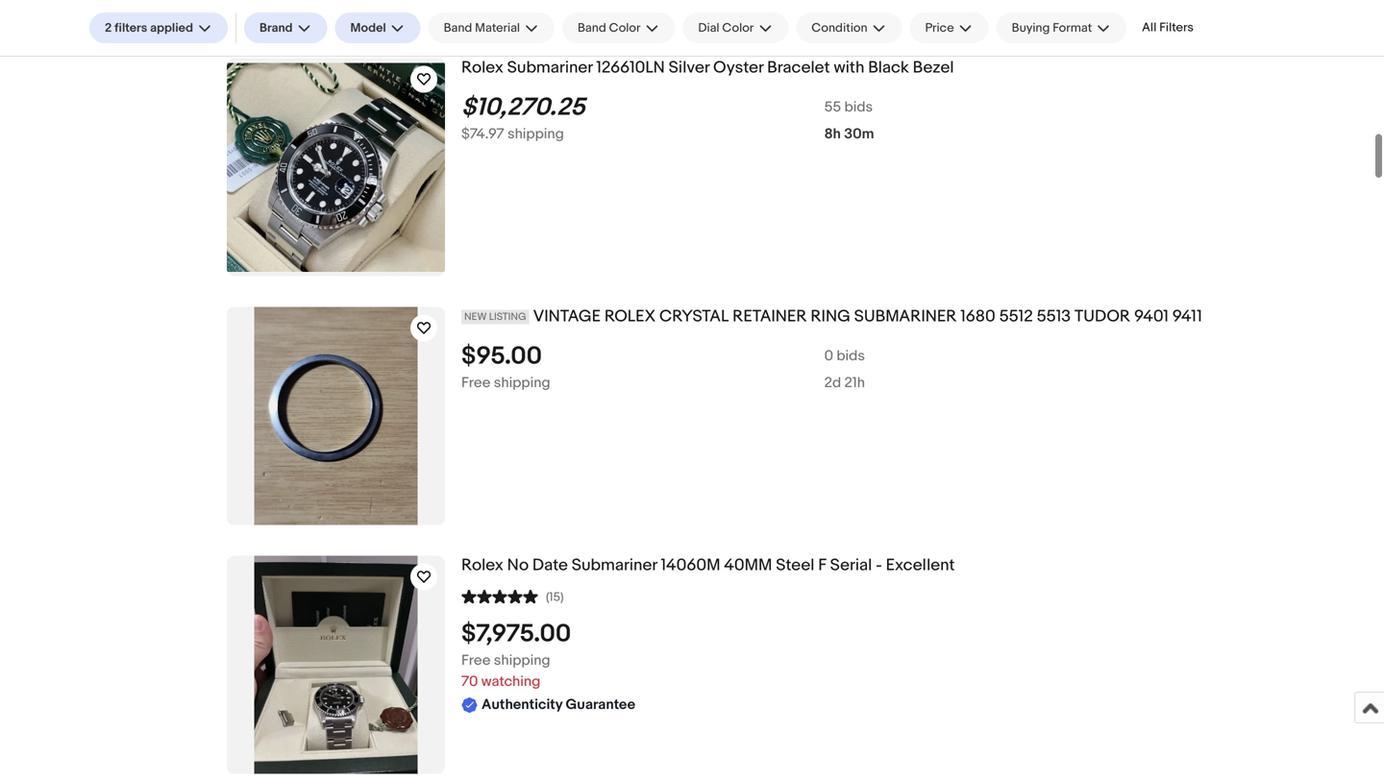 Task type: vqa. For each thing, say whether or not it's contained in the screenshot.
price dropdown button
yes



Task type: describe. For each thing, give the bounding box(es) containing it.
ring
[[811, 307, 850, 327]]

$10,270.25
[[461, 93, 585, 122]]

2 filters applied
[[105, 20, 193, 35]]

buying format button
[[996, 12, 1127, 43]]

listing
[[489, 311, 526, 324]]

band for band material
[[444, 20, 472, 35]]

55
[[824, 98, 841, 116]]

rolex for rolex submariner 126610ln silver oyster bracelet with black bezel
[[461, 58, 503, 78]]

free inside $7,975.00 free shipping 70 watching
[[461, 652, 491, 669]]

brand
[[259, 20, 293, 35]]

tudor
[[1074, 307, 1130, 327]]

126610ln
[[596, 58, 665, 78]]

free inside 0 bids free shipping
[[461, 374, 491, 392]]

bezel
[[913, 58, 954, 78]]

shipping for $10,270.25
[[507, 125, 564, 143]]

new
[[464, 311, 487, 324]]

applied
[[150, 20, 193, 35]]

authenticity
[[482, 696, 562, 714]]

8h 30m
[[824, 125, 874, 143]]

40mm
[[724, 556, 772, 576]]

rolex submariner 126610ln silver oyster bracelet with black bezel link
[[461, 58, 1369, 78]]

silver
[[669, 58, 709, 78]]

condition
[[811, 20, 867, 35]]

rolex
[[604, 307, 656, 327]]

all filters button
[[1134, 12, 1201, 43]]

vintage rolex crystal retainer ring submariner 1680 5512 5513 tudor 9401 9411 image
[[254, 307, 418, 525]]

14060m
[[661, 556, 720, 576]]

9411
[[1172, 307, 1202, 327]]

price button
[[910, 12, 989, 43]]

band for band color
[[578, 20, 606, 35]]

55 bids $74.97 shipping
[[461, 98, 873, 143]]

watching
[[481, 673, 541, 691]]

model
[[350, 20, 386, 35]]

0 bids free shipping
[[461, 347, 865, 392]]

f
[[818, 556, 826, 576]]

5512
[[999, 307, 1033, 327]]

oyster
[[713, 58, 763, 78]]

shipping for $95.00
[[494, 374, 550, 392]]

filters
[[114, 20, 147, 35]]

authenticity guarantee
[[482, 696, 635, 714]]

submariner
[[854, 307, 957, 327]]

dial
[[698, 20, 719, 35]]

color for band color
[[609, 20, 641, 35]]

material
[[475, 20, 520, 35]]

8h
[[824, 125, 841, 143]]

condition button
[[796, 12, 902, 43]]

$7,975.00 free shipping 70 watching
[[461, 619, 571, 691]]

no
[[507, 556, 529, 576]]

bracelet
[[767, 58, 830, 78]]

30m
[[844, 125, 874, 143]]

all filters
[[1142, 20, 1194, 35]]

black
[[868, 58, 909, 78]]

rolex no date submariner 14060m 40mm steel f serial - excellent
[[461, 556, 955, 576]]

serial
[[830, 556, 872, 576]]

70
[[461, 673, 478, 691]]

band color
[[578, 20, 641, 35]]

rolex no date submariner 14060m 40mm steel f serial - excellent image
[[254, 556, 418, 774]]

1680
[[960, 307, 995, 327]]



Task type: locate. For each thing, give the bounding box(es) containing it.
rolex submariner oyster perpetual 14060 ss black dial mens watch box sticker image
[[230, 0, 441, 28]]

5513
[[1037, 307, 1071, 327]]

rolex for rolex no date submariner 14060m 40mm steel f serial - excellent
[[461, 556, 503, 576]]

bids inside 0 bids free shipping
[[837, 347, 865, 365]]

shipping down "$95.00"
[[494, 374, 550, 392]]

bids right 0
[[837, 347, 865, 365]]

submariner right date
[[572, 556, 657, 576]]

dial color button
[[683, 12, 788, 43]]

color inside band color dropdown button
[[609, 20, 641, 35]]

all
[[1142, 20, 1157, 35]]

rolex up 5 out of 5 stars image
[[461, 556, 503, 576]]

21h
[[844, 374, 865, 392]]

1 horizontal spatial color
[[722, 20, 754, 35]]

vintage
[[533, 307, 601, 327]]

$7,975.00
[[461, 619, 571, 649]]

1 rolex from the top
[[461, 58, 503, 78]]

free up "70"
[[461, 652, 491, 669]]

2 color from the left
[[722, 20, 754, 35]]

$74.97
[[461, 125, 504, 143]]

retainer
[[732, 307, 807, 327]]

color for dial color
[[722, 20, 754, 35]]

2 vertical spatial shipping
[[494, 652, 550, 669]]

color
[[609, 20, 641, 35], [722, 20, 754, 35]]

rolex inside "link"
[[461, 58, 503, 78]]

bids for $95.00
[[837, 347, 865, 365]]

0 horizontal spatial band
[[444, 20, 472, 35]]

band left material
[[444, 20, 472, 35]]

rolex
[[461, 58, 503, 78], [461, 556, 503, 576]]

submariner up $10,270.25
[[507, 58, 593, 78]]

buying
[[1012, 20, 1050, 35]]

rolex no date submariner 14060m 40mm steel f serial - excellent link
[[461, 556, 1369, 576]]

0 vertical spatial shipping
[[507, 125, 564, 143]]

band material button
[[428, 12, 555, 43]]

band up the 126610ln
[[578, 20, 606, 35]]

-
[[876, 556, 882, 576]]

shipping inside 55 bids $74.97 shipping
[[507, 125, 564, 143]]

with
[[834, 58, 864, 78]]

2 rolex from the top
[[461, 556, 503, 576]]

5 out of 5 stars image
[[461, 588, 538, 605]]

free down "$95.00"
[[461, 374, 491, 392]]

2
[[105, 20, 112, 35]]

dial color
[[698, 20, 754, 35]]

submariner
[[507, 58, 593, 78], [572, 556, 657, 576]]

new listing vintage rolex crystal retainer ring submariner 1680 5512 5513 tudor 9401 9411
[[464, 307, 1202, 327]]

1 vertical spatial free
[[461, 652, 491, 669]]

shipping up watching
[[494, 652, 550, 669]]

band inside dropdown button
[[578, 20, 606, 35]]

steel
[[776, 556, 814, 576]]

2d 21h
[[824, 374, 865, 392]]

excellent
[[886, 556, 955, 576]]

color right dial at the right top of the page
[[722, 20, 754, 35]]

band
[[444, 20, 472, 35], [578, 20, 606, 35]]

color inside "dial color" dropdown button
[[722, 20, 754, 35]]

shipping inside 0 bids free shipping
[[494, 374, 550, 392]]

1 vertical spatial submariner
[[572, 556, 657, 576]]

9401
[[1134, 307, 1169, 327]]

(15)
[[546, 590, 564, 605]]

price
[[925, 20, 954, 35]]

rolex submariner 126610ln silver oyster bracelet with black bezel image
[[227, 63, 445, 272]]

date
[[532, 556, 568, 576]]

1 vertical spatial bids
[[837, 347, 865, 365]]

bids
[[844, 98, 873, 116], [837, 347, 865, 365]]

filters
[[1159, 20, 1194, 35]]

bids for $10,270.25
[[844, 98, 873, 116]]

crystal
[[659, 307, 729, 327]]

buying format
[[1012, 20, 1092, 35]]

0 horizontal spatial color
[[609, 20, 641, 35]]

2d
[[824, 374, 841, 392]]

2 filters applied button
[[89, 12, 228, 43]]

1 free from the top
[[461, 374, 491, 392]]

model button
[[335, 12, 421, 43]]

band inside dropdown button
[[444, 20, 472, 35]]

rolex down band material
[[461, 58, 503, 78]]

bids inside 55 bids $74.97 shipping
[[844, 98, 873, 116]]

format
[[1053, 20, 1092, 35]]

free
[[461, 374, 491, 392], [461, 652, 491, 669]]

1 vertical spatial shipping
[[494, 374, 550, 392]]

1 vertical spatial rolex
[[461, 556, 503, 576]]

shipping inside $7,975.00 free shipping 70 watching
[[494, 652, 550, 669]]

color up the 126610ln
[[609, 20, 641, 35]]

submariner inside "link"
[[507, 58, 593, 78]]

band color button
[[562, 12, 675, 43]]

guarantee
[[566, 696, 635, 714]]

0 vertical spatial rolex
[[461, 58, 503, 78]]

2 free from the top
[[461, 652, 491, 669]]

shipping down $10,270.25
[[507, 125, 564, 143]]

0 vertical spatial free
[[461, 374, 491, 392]]

0 vertical spatial submariner
[[507, 58, 593, 78]]

$95.00
[[461, 342, 542, 371]]

1 band from the left
[[444, 20, 472, 35]]

shipping
[[507, 125, 564, 143], [494, 374, 550, 392], [494, 652, 550, 669]]

(15) link
[[461, 588, 564, 605]]

band material
[[444, 20, 520, 35]]

0 vertical spatial bids
[[844, 98, 873, 116]]

1 color from the left
[[609, 20, 641, 35]]

2 band from the left
[[578, 20, 606, 35]]

1 horizontal spatial band
[[578, 20, 606, 35]]

0
[[824, 347, 833, 365]]

rolex submariner 126610ln silver oyster bracelet with black bezel
[[461, 58, 954, 78]]

bids right 55
[[844, 98, 873, 116]]

brand button
[[244, 12, 327, 43]]



